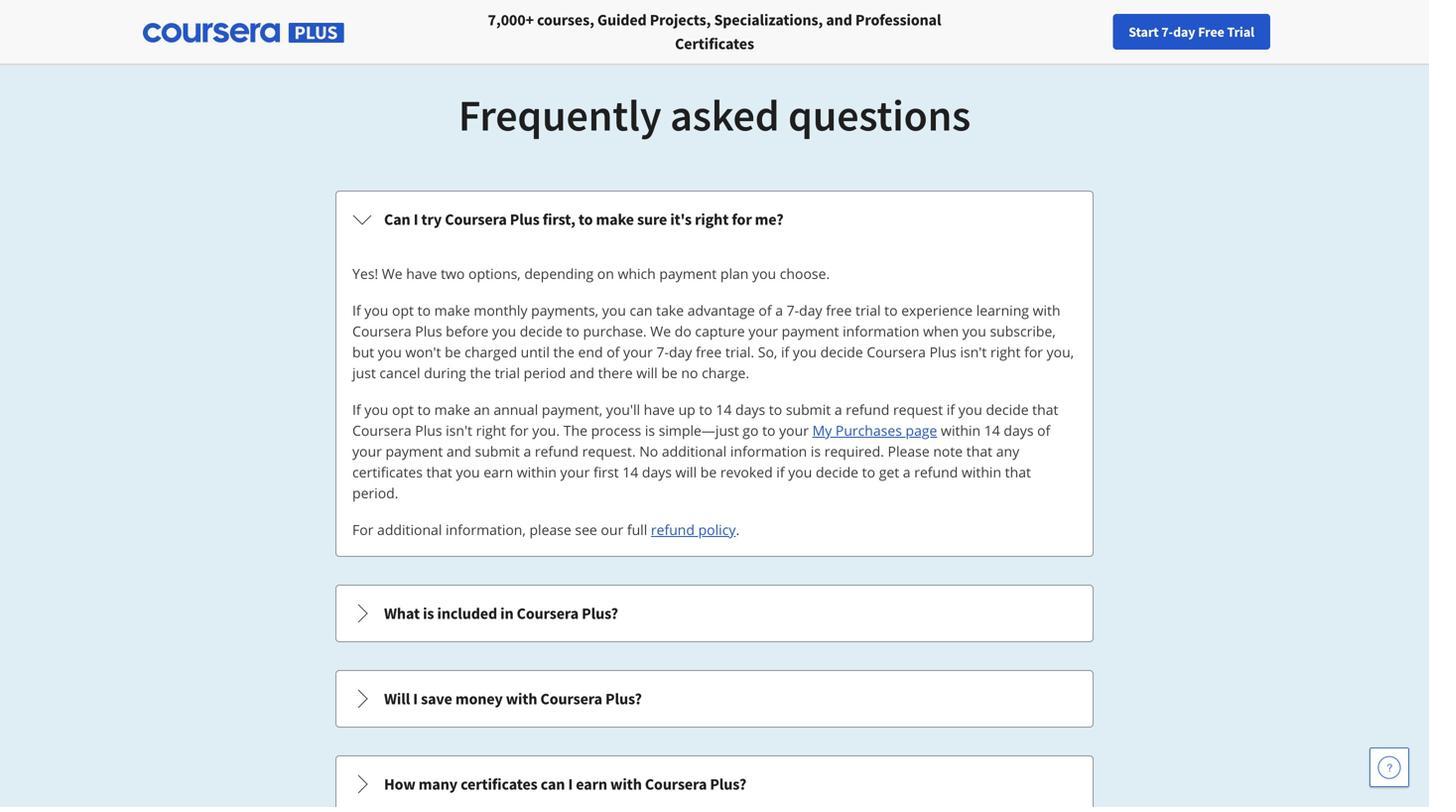 Task type: locate. For each thing, give the bounding box(es) containing it.
1 vertical spatial have
[[644, 400, 675, 419]]

and inside if you opt to make monthly payments, you can take advantage of a 7-day free trial to experience learning with coursera plus before you decide to purchase. we do capture your payment information when you subscribe, but you won't be charged until the end of your 7-day free trial. so, if you decide coursera plus isn't right for you, just cancel during the trial period and there will be no charge.
[[570, 363, 595, 382]]

if down just
[[352, 400, 361, 419]]

1 horizontal spatial additional
[[662, 442, 727, 461]]

can inside "dropdown button"
[[541, 774, 565, 794]]

1 vertical spatial 7-
[[787, 301, 799, 320]]

0 vertical spatial make
[[596, 209, 634, 229]]

1 vertical spatial days
[[1004, 421, 1034, 440]]

decide down required.
[[816, 463, 859, 482]]

2 horizontal spatial 7-
[[1162, 23, 1174, 41]]

if right so,
[[781, 343, 790, 361]]

additional right for
[[377, 520, 442, 539]]

trial down charged
[[495, 363, 520, 382]]

1 vertical spatial isn't
[[446, 421, 473, 440]]

if inside if you opt to make monthly payments, you can take advantage of a 7-day free trial to experience learning with coursera plus before you decide to purchase. we do capture your payment information when you subscribe, but you won't be charged until the end of your 7-day free trial. so, if you decide coursera plus isn't right for you, just cancel during the trial period and there will be no charge.
[[781, 343, 790, 361]]

if you opt to make an annual payment, you'll have up to 14 days to submit a refund request if you decide that coursera plus isn't right for you. the process is simple—just go to your
[[352, 400, 1059, 440]]

1 horizontal spatial earn
[[576, 774, 608, 794]]

1 horizontal spatial day
[[799, 301, 823, 320]]

find
[[1044, 23, 1069, 41]]

to left experience
[[885, 301, 898, 320]]

0 vertical spatial earn
[[484, 463, 513, 482]]

and down end
[[570, 363, 595, 382]]

days down 'no'
[[642, 463, 672, 482]]

we inside if you opt to make monthly payments, you can take advantage of a 7-day free trial to experience learning with coursera plus before you decide to purchase. we do capture your payment information when you subscribe, but you won't be charged until the end of your 7-day free trial. so, if you decide coursera plus isn't right for you, just cancel during the trial period and there will be no charge.
[[651, 322, 671, 341]]

with inside if you opt to make monthly payments, you can take advantage of a 7-day free trial to experience learning with coursera plus before you decide to purchase. we do capture your payment information when you subscribe, but you won't be charged until the end of your 7-day free trial. so, if you decide coursera plus isn't right for you, just cancel during the trial period and there will be no charge.
[[1033, 301, 1061, 320]]

0 horizontal spatial for
[[510, 421, 529, 440]]

there
[[598, 363, 633, 382]]

opt down "cancel"
[[392, 400, 414, 419]]

isn't down learning
[[961, 343, 987, 361]]

coursera inside "dropdown button"
[[645, 774, 707, 794]]

make up before at the left top
[[435, 301, 470, 320]]

learning
[[977, 301, 1030, 320]]

additional down the simple—just
[[662, 442, 727, 461]]

1 vertical spatial plus?
[[606, 689, 642, 709]]

0 vertical spatial payment
[[660, 264, 717, 283]]

decide inside if you opt to make an annual payment, you'll have up to 14 days to submit a refund request if you decide that coursera plus isn't right for you. the process is simple—just go to your
[[986, 400, 1029, 419]]

do
[[675, 322, 692, 341]]

information
[[843, 322, 920, 341], [731, 442, 807, 461]]

refund policy link
[[651, 520, 736, 539]]

try
[[421, 209, 442, 229]]

2 vertical spatial is
[[423, 604, 434, 624]]

your right find
[[1072, 23, 1098, 41]]

will right there
[[637, 363, 658, 382]]

0 horizontal spatial will
[[637, 363, 658, 382]]

1 vertical spatial i
[[413, 689, 418, 709]]

0 vertical spatial free
[[826, 301, 852, 320]]

professional
[[856, 10, 942, 30]]

refund up purchases
[[846, 400, 890, 419]]

i inside "how many certificates can i earn with coursera plus?" "dropdown button"
[[568, 774, 573, 794]]

coursera image
[[24, 16, 150, 48]]

0 horizontal spatial payment
[[386, 442, 443, 461]]

coursera plus image
[[143, 23, 345, 43]]

a inside if you opt to make an annual payment, you'll have up to 14 days to submit a refund request if you decide that coursera plus isn't right for you. the process is simple—just go to your
[[835, 400, 843, 419]]

2 horizontal spatial right
[[991, 343, 1021, 361]]

1 horizontal spatial right
[[695, 209, 729, 229]]

1 vertical spatial make
[[435, 301, 470, 320]]

2 vertical spatial be
[[701, 463, 717, 482]]

7-
[[1162, 23, 1174, 41], [787, 301, 799, 320], [657, 343, 669, 361]]

2 horizontal spatial and
[[826, 10, 853, 30]]

0 horizontal spatial 14
[[623, 463, 639, 482]]

of up so,
[[759, 301, 772, 320]]

day down do
[[669, 343, 692, 361]]

information down go
[[731, 442, 807, 461]]

with inside "dropdown button"
[[611, 774, 642, 794]]

1 horizontal spatial we
[[651, 322, 671, 341]]

have left "two"
[[406, 264, 437, 283]]

1 vertical spatial trial
[[495, 363, 520, 382]]

payment up period. at the left bottom of page
[[386, 442, 443, 461]]

free down choose.
[[826, 301, 852, 320]]

payment down choose.
[[782, 322, 839, 341]]

submit
[[786, 400, 831, 419], [475, 442, 520, 461]]

sure
[[637, 209, 667, 229]]

if inside within 14 days of your payment and submit a refund request. no additional information is required. please note that any certificates that you earn within your first 14 days will be revoked if you decide to get a refund within that period.
[[777, 463, 785, 482]]

1 vertical spatial be
[[662, 363, 678, 382]]

with inside dropdown button
[[506, 689, 538, 709]]

1 horizontal spatial and
[[570, 363, 595, 382]]

isn't down the during
[[446, 421, 473, 440]]

1 vertical spatial will
[[676, 463, 697, 482]]

be left revoked
[[701, 463, 717, 482]]

can inside if you opt to make monthly payments, you can take advantage of a 7-day free trial to experience learning with coursera plus before you decide to purchase. we do capture your payment information when you subscribe, but you won't be charged until the end of your 7-day free trial. so, if you decide coursera plus isn't right for you, just cancel during the trial period and there will be no charge.
[[630, 301, 653, 320]]

plus up the won't
[[415, 322, 442, 341]]

will i save money with coursera plus?
[[384, 689, 642, 709]]

we
[[382, 264, 403, 283], [651, 322, 671, 341]]

if right the 'request' on the right
[[947, 400, 955, 419]]

1 horizontal spatial can
[[630, 301, 653, 320]]

0 vertical spatial days
[[736, 400, 766, 419]]

0 horizontal spatial day
[[669, 343, 692, 361]]

2 vertical spatial right
[[476, 421, 506, 440]]

have inside if you opt to make an annual payment, you'll have up to 14 days to submit a refund request if you decide that coursera plus isn't right for you. the process is simple—just go to your
[[644, 400, 675, 419]]

days
[[736, 400, 766, 419], [1004, 421, 1034, 440], [642, 463, 672, 482]]

certificates up period. at the left bottom of page
[[352, 463, 423, 482]]

a inside if you opt to make monthly payments, you can take advantage of a 7-day free trial to experience learning with coursera plus before you decide to purchase. we do capture your payment information when you subscribe, but you won't be charged until the end of your 7-day free trial. so, if you decide coursera plus isn't right for you, just cancel during the trial period and there will be no charge.
[[776, 301, 783, 320]]

1 horizontal spatial trial
[[856, 301, 881, 320]]

make for annual
[[435, 400, 470, 419]]

1 horizontal spatial be
[[662, 363, 678, 382]]

isn't
[[961, 343, 987, 361], [446, 421, 473, 440]]

and down the during
[[447, 442, 471, 461]]

14 up the simple—just
[[716, 400, 732, 419]]

specializations,
[[714, 10, 823, 30]]

certificates inside within 14 days of your payment and submit a refund request. no additional information is required. please note that any certificates that you earn within your first 14 days will be revoked if you decide to get a refund within that period.
[[352, 463, 423, 482]]

if inside if you opt to make an annual payment, you'll have up to 14 days to submit a refund request if you decide that coursera plus isn't right for you. the process is simple—just go to your
[[352, 400, 361, 419]]

0 horizontal spatial free
[[696, 343, 722, 361]]

submit up 'my'
[[786, 400, 831, 419]]

will
[[384, 689, 410, 709]]

1 vertical spatial free
[[696, 343, 722, 361]]

of inside within 14 days of your payment and submit a refund request. no additional information is required. please note that any certificates that you earn within your first 14 days will be revoked if you decide to get a refund within that period.
[[1038, 421, 1051, 440]]

trial
[[856, 301, 881, 320], [495, 363, 520, 382]]

is down 'my'
[[811, 442, 821, 461]]

2 horizontal spatial 14
[[985, 421, 1001, 440]]

your up period. at the left bottom of page
[[352, 442, 382, 461]]

which
[[618, 264, 656, 283]]

guided
[[598, 10, 647, 30]]

i
[[414, 209, 418, 229], [413, 689, 418, 709], [568, 774, 573, 794]]

for down subscribe,
[[1025, 343, 1044, 361]]

opt inside if you opt to make an annual payment, you'll have up to 14 days to submit a refund request if you decide that coursera plus isn't right for you. the process is simple—just go to your
[[392, 400, 414, 419]]

for down annual
[[510, 421, 529, 440]]

can
[[630, 301, 653, 320], [541, 774, 565, 794]]

0 horizontal spatial isn't
[[446, 421, 473, 440]]

1 vertical spatial opt
[[392, 400, 414, 419]]

0 vertical spatial will
[[637, 363, 658, 382]]

advantage
[[688, 301, 755, 320]]

2 vertical spatial make
[[435, 400, 470, 419]]

day down choose.
[[799, 301, 823, 320]]

plus down the during
[[415, 421, 442, 440]]

1 vertical spatial right
[[991, 343, 1021, 361]]

1 vertical spatial information
[[731, 442, 807, 461]]

is up 'no'
[[645, 421, 655, 440]]

0 horizontal spatial is
[[423, 604, 434, 624]]

1 vertical spatial we
[[651, 322, 671, 341]]

can down will i save money with coursera plus?
[[541, 774, 565, 794]]

of down purchase.
[[607, 343, 620, 361]]

find your new career
[[1044, 23, 1168, 41]]

0 vertical spatial additional
[[662, 442, 727, 461]]

1 horizontal spatial for
[[732, 209, 752, 229]]

0 vertical spatial isn't
[[961, 343, 987, 361]]

to right up
[[699, 400, 713, 419]]

no
[[640, 442, 659, 461]]

0 vertical spatial 7-
[[1162, 23, 1174, 41]]

day
[[1174, 23, 1196, 41], [799, 301, 823, 320], [669, 343, 692, 361]]

you down monthly
[[492, 322, 516, 341]]

isn't inside if you opt to make an annual payment, you'll have up to 14 days to submit a refund request if you decide that coursera plus isn't right for you. the process is simple—just go to your
[[446, 421, 473, 440]]

0 vertical spatial information
[[843, 322, 920, 341]]

if for if you opt to make monthly payments, you can take advantage of a 7-day free trial to experience learning with coursera plus before you decide to purchase. we do capture your payment information when you subscribe, but you won't be charged until the end of your 7-day free trial. so, if you decide coursera plus isn't right for you, just cancel during the trial period and there will be no charge.
[[352, 301, 361, 320]]

go
[[743, 421, 759, 440]]

0 horizontal spatial earn
[[484, 463, 513, 482]]

2 vertical spatial of
[[1038, 421, 1051, 440]]

2 horizontal spatial is
[[811, 442, 821, 461]]

1 vertical spatial the
[[470, 363, 491, 382]]

is right what
[[423, 604, 434, 624]]

be
[[445, 343, 461, 361], [662, 363, 678, 382], [701, 463, 717, 482]]

0 vertical spatial we
[[382, 264, 403, 283]]

refund down you.
[[535, 442, 579, 461]]

0 vertical spatial if
[[352, 301, 361, 320]]

submit inside if you opt to make an annual payment, you'll have up to 14 days to submit a refund request if you decide that coursera plus isn't right for you. the process is simple—just go to your
[[786, 400, 831, 419]]

if
[[781, 343, 790, 361], [947, 400, 955, 419], [777, 463, 785, 482]]

you.
[[532, 421, 560, 440]]

within down any
[[962, 463, 1002, 482]]

0 vertical spatial for
[[732, 209, 752, 229]]

you up "information,"
[[456, 463, 480, 482]]

page
[[906, 421, 938, 440]]

1 horizontal spatial with
[[611, 774, 642, 794]]

free
[[1199, 23, 1225, 41]]

2 vertical spatial with
[[611, 774, 642, 794]]

1 vertical spatial for
[[1025, 343, 1044, 361]]

1 vertical spatial payment
[[782, 322, 839, 341]]

what
[[384, 604, 420, 624]]

0 vertical spatial i
[[414, 209, 418, 229]]

it's
[[671, 209, 692, 229]]

will
[[637, 363, 658, 382], [676, 463, 697, 482]]

capture
[[695, 322, 745, 341]]

days up go
[[736, 400, 766, 419]]

can left take
[[630, 301, 653, 320]]

just
[[352, 363, 376, 382]]

i for will
[[413, 689, 418, 709]]

our
[[601, 520, 624, 539]]

plus left first,
[[510, 209, 540, 229]]

day left show notifications image
[[1174, 23, 1196, 41]]

payment up take
[[660, 264, 717, 283]]

right down subscribe,
[[991, 343, 1021, 361]]

submit down an
[[475, 442, 520, 461]]

coursera right the 'in'
[[517, 604, 579, 624]]

earn
[[484, 463, 513, 482], [576, 774, 608, 794]]

1 vertical spatial additional
[[377, 520, 442, 539]]

2 vertical spatial if
[[777, 463, 785, 482]]

1 vertical spatial and
[[570, 363, 595, 382]]

be left no
[[662, 363, 678, 382]]

right inside if you opt to make monthly payments, you can take advantage of a 7-day free trial to experience learning with coursera plus before you decide to purchase. we do capture your payment information when you subscribe, but you won't be charged until the end of your 7-day free trial. so, if you decide coursera plus isn't right for you, just cancel during the trial period and there will be no charge.
[[991, 343, 1021, 361]]

your left 'my'
[[780, 421, 809, 440]]

to up the won't
[[418, 301, 431, 320]]

and left the professional
[[826, 10, 853, 30]]

1 vertical spatial if
[[352, 400, 361, 419]]

2 vertical spatial for
[[510, 421, 529, 440]]

a up purchases
[[835, 400, 843, 419]]

additional
[[662, 442, 727, 461], [377, 520, 442, 539]]

0 horizontal spatial have
[[406, 264, 437, 283]]

plus? inside will i save money with coursera plus? dropdown button
[[606, 689, 642, 709]]

options,
[[469, 264, 521, 283]]

2 horizontal spatial be
[[701, 463, 717, 482]]

make inside if you opt to make monthly payments, you can take advantage of a 7-day free trial to experience learning with coursera plus before you decide to purchase. we do capture your payment information when you subscribe, but you won't be charged until the end of your 7-day free trial. so, if you decide coursera plus isn't right for you, just cancel during the trial period and there will be no charge.
[[435, 301, 470, 320]]

will down the simple—just
[[676, 463, 697, 482]]

your
[[1072, 23, 1098, 41], [749, 322, 778, 341], [624, 343, 653, 361], [780, 421, 809, 440], [352, 442, 382, 461], [561, 463, 590, 482]]

additional inside within 14 days of your payment and submit a refund request. no additional information is required. please note that any certificates that you earn within your first 14 days will be revoked if you decide to get a refund within that period.
[[662, 442, 727, 461]]

0 vertical spatial day
[[1174, 23, 1196, 41]]

2 if from the top
[[352, 400, 361, 419]]

depending
[[525, 264, 594, 283]]

to right first,
[[579, 209, 593, 229]]

1 opt from the top
[[392, 301, 414, 320]]

2 horizontal spatial for
[[1025, 343, 1044, 361]]

a
[[776, 301, 783, 320], [835, 400, 843, 419], [524, 442, 531, 461], [903, 463, 911, 482]]

14
[[716, 400, 732, 419], [985, 421, 1001, 440], [623, 463, 639, 482]]

that inside if you opt to make an annual payment, you'll have up to 14 days to submit a refund request if you decide that coursera plus isn't right for you. the process is simple—just go to your
[[1033, 400, 1059, 419]]

show notifications image
[[1199, 25, 1223, 49]]

7- down take
[[657, 343, 669, 361]]

7- down choose.
[[787, 301, 799, 320]]

right inside dropdown button
[[695, 209, 729, 229]]

i inside will i save money with coursera plus? dropdown button
[[413, 689, 418, 709]]

right right it's
[[695, 209, 729, 229]]

you right plan at top
[[753, 264, 777, 283]]

with
[[1033, 301, 1061, 320], [506, 689, 538, 709], [611, 774, 642, 794]]

start 7-day free trial button
[[1113, 14, 1271, 50]]

coursera up but
[[352, 322, 412, 341]]

1 horizontal spatial 7-
[[787, 301, 799, 320]]

you down just
[[365, 400, 389, 419]]

2 horizontal spatial payment
[[782, 322, 839, 341]]

right down an
[[476, 421, 506, 440]]

coursera
[[445, 209, 507, 229], [352, 322, 412, 341], [867, 343, 926, 361], [352, 421, 412, 440], [517, 604, 579, 624], [541, 689, 603, 709], [645, 774, 707, 794]]

0 vertical spatial and
[[826, 10, 853, 30]]

the
[[554, 343, 575, 361], [470, 363, 491, 382]]

for inside if you opt to make monthly payments, you can take advantage of a 7-day free trial to experience learning with coursera plus before you decide to purchase. we do capture your payment information when you subscribe, but you won't be charged until the end of your 7-day free trial. so, if you decide coursera plus isn't right for you, just cancel during the trial period and there will be no charge.
[[1025, 343, 1044, 361]]

you down yes!
[[365, 301, 389, 320]]

days up any
[[1004, 421, 1034, 440]]

plus inside if you opt to make an annual payment, you'll have up to 14 days to submit a refund request if you decide that coursera plus isn't right for you. the process is simple—just go to your
[[415, 421, 442, 440]]

None search field
[[273, 12, 611, 52]]

experience
[[902, 301, 973, 320]]

if down yes!
[[352, 301, 361, 320]]

1 if from the top
[[352, 301, 361, 320]]

0 horizontal spatial the
[[470, 363, 491, 382]]

how
[[384, 774, 416, 794]]

have
[[406, 264, 437, 283], [644, 400, 675, 419]]

1 horizontal spatial information
[[843, 322, 920, 341]]

to down so,
[[769, 400, 783, 419]]

0 vertical spatial is
[[645, 421, 655, 440]]

2 vertical spatial days
[[642, 463, 672, 482]]

1 vertical spatial if
[[947, 400, 955, 419]]

my purchases page
[[813, 421, 938, 440]]

2 opt from the top
[[392, 400, 414, 419]]

if inside if you opt to make monthly payments, you can take advantage of a 7-day free trial to experience learning with coursera plus before you decide to purchase. we do capture your payment information when you subscribe, but you won't be charged until the end of your 7-day free trial. so, if you decide coursera plus isn't right for you, just cancel during the trial period and there will be no charge.
[[352, 301, 361, 320]]

2 horizontal spatial with
[[1033, 301, 1061, 320]]

0 vertical spatial opt
[[392, 301, 414, 320]]

14 right first
[[623, 463, 639, 482]]

is
[[645, 421, 655, 440], [811, 442, 821, 461], [423, 604, 434, 624]]

that down you,
[[1033, 400, 1059, 419]]

1 horizontal spatial have
[[644, 400, 675, 419]]

make inside if you opt to make an annual payment, you'll have up to 14 days to submit a refund request if you decide that coursera plus isn't right for you. the process is simple—just go to your
[[435, 400, 470, 419]]

0 horizontal spatial right
[[476, 421, 506, 440]]

0 horizontal spatial days
[[642, 463, 672, 482]]

0 horizontal spatial can
[[541, 774, 565, 794]]

1 vertical spatial of
[[607, 343, 620, 361]]

earn inside within 14 days of your payment and submit a refund request. no additional information is required. please note that any certificates that you earn within your first 14 days will be revoked if you decide to get a refund within that period.
[[484, 463, 513, 482]]

0 horizontal spatial we
[[382, 264, 403, 283]]

2 vertical spatial i
[[568, 774, 573, 794]]

will inside within 14 days of your payment and submit a refund request. no additional information is required. please note that any certificates that you earn within your first 14 days will be revoked if you decide to get a refund within that period.
[[676, 463, 697, 482]]

coursera down will i save money with coursera plus? dropdown button
[[645, 774, 707, 794]]

0 horizontal spatial with
[[506, 689, 538, 709]]

to left get
[[862, 463, 876, 482]]

free
[[826, 301, 852, 320], [696, 343, 722, 361]]

help center image
[[1378, 756, 1402, 779]]

decide up any
[[986, 400, 1029, 419]]

cancel
[[380, 363, 420, 382]]

opt inside if you opt to make monthly payments, you can take advantage of a 7-day free trial to experience learning with coursera plus before you decide to purchase. we do capture your payment information when you subscribe, but you won't be charged until the end of your 7-day free trial. so, if you decide coursera plus isn't right for you, just cancel during the trial period and there will be no charge.
[[392, 301, 414, 320]]

that left any
[[967, 442, 993, 461]]

make left sure
[[596, 209, 634, 229]]

policy
[[699, 520, 736, 539]]

frequently
[[459, 87, 662, 142]]

revoked
[[721, 463, 773, 482]]

i inside can i try coursera plus first, to make sure it's right for me? dropdown button
[[414, 209, 418, 229]]

of down you,
[[1038, 421, 1051, 440]]

14 up any
[[985, 421, 1001, 440]]

0 horizontal spatial be
[[445, 343, 461, 361]]

information inside within 14 days of your payment and submit a refund request. no additional information is required. please note that any certificates that you earn within your first 14 days will be revoked if you decide to get a refund within that period.
[[731, 442, 807, 461]]

is inside dropdown button
[[423, 604, 434, 624]]

coursera down just
[[352, 421, 412, 440]]

first,
[[543, 209, 576, 229]]

for inside can i try coursera plus first, to make sure it's right for me? dropdown button
[[732, 209, 752, 229]]

payment,
[[542, 400, 603, 419]]

many
[[419, 774, 458, 794]]

0 horizontal spatial additional
[[377, 520, 442, 539]]

free down "capture"
[[696, 343, 722, 361]]

before
[[446, 322, 489, 341]]

will inside if you opt to make monthly payments, you can take advantage of a 7-day free trial to experience learning with coursera plus before you decide to purchase. we do capture your payment information when you subscribe, but you won't be charged until the end of your 7-day free trial. so, if you decide coursera plus isn't right for you, just cancel during the trial period and there will be no charge.
[[637, 363, 658, 382]]

0 horizontal spatial and
[[447, 442, 471, 461]]

plus? inside "how many certificates can i earn with coursera plus?" "dropdown button"
[[710, 774, 747, 794]]

certificates
[[352, 463, 423, 482], [461, 774, 538, 794]]

to
[[579, 209, 593, 229], [418, 301, 431, 320], [885, 301, 898, 320], [566, 322, 580, 341], [418, 400, 431, 419], [699, 400, 713, 419], [769, 400, 783, 419], [763, 421, 776, 440], [862, 463, 876, 482]]

certificates inside "dropdown button"
[[461, 774, 538, 794]]

the left end
[[554, 343, 575, 361]]

coursera right the try
[[445, 209, 507, 229]]

0 horizontal spatial information
[[731, 442, 807, 461]]

0 vertical spatial of
[[759, 301, 772, 320]]

right inside if you opt to make an annual payment, you'll have up to 14 days to submit a refund request if you decide that coursera plus isn't right for you. the process is simple—just go to your
[[476, 421, 506, 440]]

make left an
[[435, 400, 470, 419]]

2 horizontal spatial days
[[1004, 421, 1034, 440]]

list
[[334, 189, 1096, 807]]

trial left experience
[[856, 301, 881, 320]]



Task type: describe. For each thing, give the bounding box(es) containing it.
can i try coursera plus first, to make sure it's right for me? button
[[337, 192, 1093, 247]]

during
[[424, 363, 466, 382]]

0 horizontal spatial 7-
[[657, 343, 669, 361]]

0 horizontal spatial trial
[[495, 363, 520, 382]]

you'll
[[606, 400, 640, 419]]

and inside 7,000+ courses, guided projects, specializations, and professional certificates
[[826, 10, 853, 30]]

decide inside within 14 days of your payment and submit a refund request. no additional information is required. please note that any certificates that you earn within your first 14 days will be revoked if you decide to get a refund within that period.
[[816, 463, 859, 482]]

in
[[501, 604, 514, 624]]

trial.
[[726, 343, 755, 361]]

coursera down when
[[867, 343, 926, 361]]

1 vertical spatial 14
[[985, 421, 1001, 440]]

to down the during
[[418, 400, 431, 419]]

coursera inside dropdown button
[[445, 209, 507, 229]]

0 vertical spatial the
[[554, 343, 575, 361]]

period
[[524, 363, 566, 382]]

payment inside within 14 days of your payment and submit a refund request. no additional information is required. please note that any certificates that you earn within your first 14 days will be revoked if you decide to get a refund within that period.
[[386, 442, 443, 461]]

projects,
[[650, 10, 711, 30]]

yes! we have two options, depending on which payment plan you choose.
[[352, 264, 830, 283]]

subscribe,
[[990, 322, 1056, 341]]

find your new career link
[[1034, 20, 1178, 45]]

coursera inside if you opt to make an annual payment, you'll have up to 14 days to submit a refund request if you decide that coursera plus isn't right for you. the process is simple—just go to your
[[352, 421, 412, 440]]

me?
[[755, 209, 784, 229]]

won't
[[406, 343, 441, 361]]

no
[[682, 363, 698, 382]]

to inside dropdown button
[[579, 209, 593, 229]]

7,000+ courses, guided projects, specializations, and professional certificates
[[488, 10, 942, 54]]

coursera up how many certificates can i earn with coursera plus?
[[541, 689, 603, 709]]

2 vertical spatial 14
[[623, 463, 639, 482]]

your inside if you opt to make an annual payment, you'll have up to 14 days to submit a refund request if you decide that coursera plus isn't right for you. the process is simple—just go to your
[[780, 421, 809, 440]]

full
[[627, 520, 648, 539]]

on
[[598, 264, 614, 283]]

and inside within 14 days of your payment and submit a refund request. no additional information is required. please note that any certificates that you earn within your first 14 days will be revoked if you decide to get a refund within that period.
[[447, 442, 471, 461]]

plus down when
[[930, 343, 957, 361]]

within down you.
[[517, 463, 557, 482]]

isn't inside if you opt to make monthly payments, you can take advantage of a 7-day free trial to experience learning with coursera plus before you decide to purchase. we do capture your payment information when you subscribe, but you won't be charged until the end of your 7-day free trial. so, if you decide coursera plus isn't right for you, just cancel during the trial period and there will be no charge.
[[961, 343, 987, 361]]

how many certificates can i earn with coursera plus?
[[384, 774, 747, 794]]

7- inside button
[[1162, 23, 1174, 41]]

request.
[[582, 442, 636, 461]]

an
[[474, 400, 490, 419]]

end
[[578, 343, 603, 361]]

will i save money with coursera plus? button
[[337, 671, 1093, 727]]

money
[[456, 689, 503, 709]]

two
[[441, 264, 465, 283]]

so,
[[758, 343, 778, 361]]

if for if you opt to make an annual payment, you'll have up to 14 days to submit a refund request if you decide that coursera plus isn't right for you. the process is simple—just go to your
[[352, 400, 361, 419]]

get
[[879, 463, 900, 482]]

for
[[352, 520, 374, 539]]

payment inside if you opt to make monthly payments, you can take advantage of a 7-day free trial to experience learning with coursera plus before you decide to purchase. we do capture your payment information when you subscribe, but you won't be charged until the end of your 7-day free trial. so, if you decide coursera plus isn't right for you, just cancel during the trial period and there will be no charge.
[[782, 322, 839, 341]]

plus? inside what is included in coursera plus? dropdown button
[[582, 604, 619, 624]]

career
[[1130, 23, 1168, 41]]

for inside if you opt to make an annual payment, you'll have up to 14 days to submit a refund request if you decide that coursera plus isn't right for you. the process is simple—just go to your
[[510, 421, 529, 440]]

information inside if you opt to make monthly payments, you can take advantage of a 7-day free trial to experience learning with coursera plus before you decide to purchase. we do capture your payment information when you subscribe, but you won't be charged until the end of your 7-day free trial. so, if you decide coursera plus isn't right for you, just cancel during the trial period and there will be no charge.
[[843, 322, 920, 341]]

that down any
[[1005, 463, 1032, 482]]

period.
[[352, 484, 399, 502]]

is inside within 14 days of your payment and submit a refund request. no additional information is required. please note that any certificates that you earn within your first 14 days will be revoked if you decide to get a refund within that period.
[[811, 442, 821, 461]]

0 vertical spatial be
[[445, 343, 461, 361]]

annual
[[494, 400, 538, 419]]

within up "note"
[[941, 421, 981, 440]]

request
[[894, 400, 943, 419]]

process
[[591, 421, 642, 440]]

decide right so,
[[821, 343, 864, 361]]

.
[[736, 520, 740, 539]]

to inside within 14 days of your payment and submit a refund request. no additional information is required. please note that any certificates that you earn within your first 14 days will be revoked if you decide to get a refund within that period.
[[862, 463, 876, 482]]

you up "note"
[[959, 400, 983, 419]]

to right go
[[763, 421, 776, 440]]

courses,
[[537, 10, 595, 30]]

questions
[[789, 87, 971, 142]]

monthly
[[474, 301, 528, 320]]

days inside if you opt to make an annual payment, you'll have up to 14 days to submit a refund request if you decide that coursera plus isn't right for you. the process is simple—just go to your
[[736, 400, 766, 419]]

choose.
[[780, 264, 830, 283]]

what is included in coursera plus?
[[384, 604, 619, 624]]

you up purchase.
[[602, 301, 626, 320]]

purchases
[[836, 421, 902, 440]]

certificates
[[675, 34, 755, 54]]

yes!
[[352, 264, 378, 283]]

2 vertical spatial day
[[669, 343, 692, 361]]

a right get
[[903, 463, 911, 482]]

trial
[[1228, 23, 1255, 41]]

information,
[[446, 520, 526, 539]]

be inside within 14 days of your payment and submit a refund request. no additional information is required. please note that any certificates that you earn within your first 14 days will be revoked if you decide to get a refund within that period.
[[701, 463, 717, 482]]

list containing can i try coursera plus first, to make sure it's right for me?
[[334, 189, 1096, 807]]

how many certificates can i earn with coursera plus? button
[[337, 757, 1093, 807]]

1 horizontal spatial of
[[759, 301, 772, 320]]

when
[[924, 322, 959, 341]]

day inside button
[[1174, 23, 1196, 41]]

my purchases page link
[[813, 421, 938, 440]]

1 horizontal spatial free
[[826, 301, 852, 320]]

make for payments,
[[435, 301, 470, 320]]

earn inside "dropdown button"
[[576, 774, 608, 794]]

refund right 'full'
[[651, 520, 695, 539]]

asked
[[670, 87, 780, 142]]

you right revoked
[[789, 463, 812, 482]]

simple—just
[[659, 421, 739, 440]]

decide up until
[[520, 322, 563, 341]]

save
[[421, 689, 452, 709]]

included
[[437, 604, 497, 624]]

submit inside within 14 days of your payment and submit a refund request. no additional information is required. please note that any certificates that you earn within your first 14 days will be revoked if you decide to get a refund within that period.
[[475, 442, 520, 461]]

you up "cancel"
[[378, 343, 402, 361]]

until
[[521, 343, 550, 361]]

if inside if you opt to make an annual payment, you'll have up to 14 days to submit a refund request if you decide that coursera plus isn't right for you. the process is simple—just go to your
[[947, 400, 955, 419]]

the
[[564, 421, 588, 440]]

to down payments,
[[566, 322, 580, 341]]

what is included in coursera plus? button
[[337, 586, 1093, 641]]

that up "information,"
[[427, 463, 453, 482]]

7,000+
[[488, 10, 534, 30]]

you,
[[1047, 343, 1074, 361]]

is inside if you opt to make an annual payment, you'll have up to 14 days to submit a refund request if you decide that coursera plus isn't right for you. the process is simple—just go to your
[[645, 421, 655, 440]]

i for can
[[414, 209, 418, 229]]

your left first
[[561, 463, 590, 482]]

frequently asked questions
[[459, 87, 971, 142]]

you right when
[[963, 322, 987, 341]]

please
[[530, 520, 572, 539]]

plus inside dropdown button
[[510, 209, 540, 229]]

0 vertical spatial trial
[[856, 301, 881, 320]]

within 14 days of your payment and submit a refund request. no additional information is required. please note that any certificates that you earn within your first 14 days will be revoked if you decide to get a refund within that period.
[[352, 421, 1051, 502]]

opt for coursera
[[392, 400, 414, 419]]

make inside dropdown button
[[596, 209, 634, 229]]

take
[[656, 301, 684, 320]]

for additional information, please see our full refund policy .
[[352, 520, 740, 539]]

first
[[594, 463, 619, 482]]

if you opt to make monthly payments, you can take advantage of a 7-day free trial to experience learning with coursera plus before you decide to purchase. we do capture your payment information when you subscribe, but you won't be charged until the end of your 7-day free trial. so, if you decide coursera plus isn't right for you, just cancel during the trial period and there will be no charge.
[[352, 301, 1074, 382]]

see
[[575, 520, 598, 539]]

can i try coursera plus first, to make sure it's right for me?
[[384, 209, 784, 229]]

14 inside if you opt to make an annual payment, you'll have up to 14 days to submit a refund request if you decide that coursera plus isn't right for you. the process is simple—just go to your
[[716, 400, 732, 419]]

purchase.
[[583, 322, 647, 341]]

a down annual
[[524, 442, 531, 461]]

required.
[[825, 442, 885, 461]]

your up so,
[[749, 322, 778, 341]]

refund inside if you opt to make an annual payment, you'll have up to 14 days to submit a refund request if you decide that coursera plus isn't right for you. the process is simple—just go to your
[[846, 400, 890, 419]]

but
[[352, 343, 374, 361]]

you right so,
[[793, 343, 817, 361]]

your up there
[[624, 343, 653, 361]]

up
[[679, 400, 696, 419]]

new
[[1101, 23, 1127, 41]]

start 7-day free trial
[[1129, 23, 1255, 41]]

charged
[[465, 343, 517, 361]]

please
[[888, 442, 930, 461]]

refund down "note"
[[915, 463, 958, 482]]

0 horizontal spatial of
[[607, 343, 620, 361]]

note
[[934, 442, 963, 461]]

opt for before
[[392, 301, 414, 320]]

1 vertical spatial day
[[799, 301, 823, 320]]



Task type: vqa. For each thing, say whether or not it's contained in the screenshot.
middle I
yes



